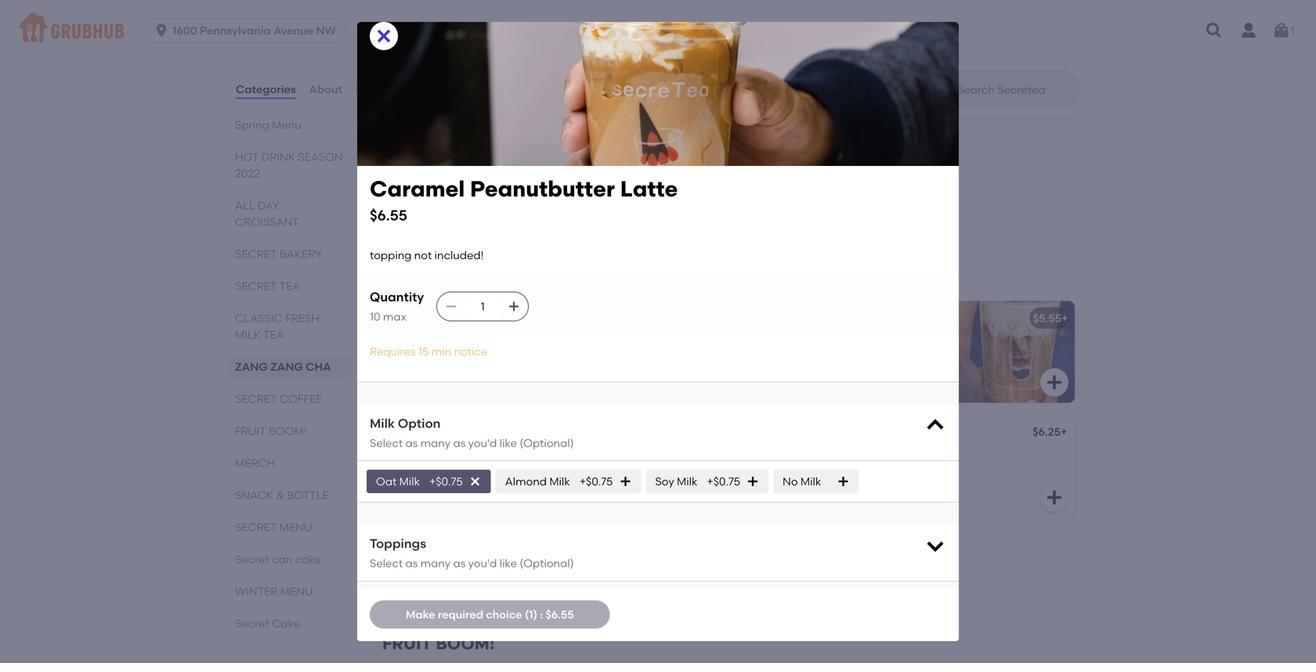 Task type: locate. For each thing, give the bounding box(es) containing it.
3 +$0.75 from the left
[[707, 475, 740, 488]]

secret left can
[[235, 553, 269, 566]]

coffee up input item quantity 'number field' on the left top
[[452, 264, 518, 284]]

$6.25
[[1033, 425, 1061, 439]]

zang
[[235, 360, 268, 374], [270, 360, 303, 374]]

0 horizontal spatial dirty
[[424, 26, 450, 39]]

$5.80 for strawberry dirty milk
[[682, 141, 711, 154]]

zang left cha
[[270, 360, 303, 374]]

+$0.75
[[429, 475, 463, 488], [579, 475, 613, 488], [707, 475, 740, 488]]

2 select from the top
[[370, 557, 403, 570]]

topping down marble
[[395, 449, 437, 462]]

cold
[[822, 312, 848, 325]]

topping not included! for caramel
[[395, 334, 509, 347]]

not down strawberry dirty milk
[[439, 163, 457, 177]]

topping not included! down 'secret latte'
[[395, 564, 509, 578]]

topping
[[395, 48, 437, 61], [746, 48, 788, 61], [395, 163, 437, 177], [370, 249, 412, 262], [395, 334, 437, 347], [395, 449, 437, 462], [746, 449, 788, 462], [395, 564, 437, 578]]

1 $5.80 + from the top
[[682, 26, 717, 39]]

boom! up merch
[[269, 425, 307, 438]]

1 horizontal spatial +$0.75
[[579, 475, 613, 488]]

menu
[[280, 521, 312, 534], [280, 585, 313, 598]]

secret up make
[[395, 542, 430, 555]]

0 horizontal spatial fruit boom!
[[235, 425, 307, 438]]

secret
[[235, 248, 277, 261], [382, 264, 448, 284], [235, 280, 277, 293], [235, 392, 277, 406], [235, 521, 277, 534]]

peanutbutter
[[470, 176, 615, 202], [445, 312, 516, 325]]

1 horizontal spatial dirty
[[457, 141, 483, 154]]

spring
[[235, 118, 269, 132]]

topping not included! for peanut
[[746, 48, 860, 61]]

$6.55
[[370, 207, 407, 224], [546, 608, 574, 621]]

day
[[258, 199, 279, 212]]

like up choice
[[500, 557, 517, 570]]

included! for peanut butter lotus dirty milk
[[810, 48, 860, 61]]

included! down lotus
[[810, 48, 860, 61]]

svg image inside 1600 pennsylvania avenue nw button
[[154, 23, 169, 38]]

1 $5.80 from the top
[[682, 26, 711, 39]]

not down oero dirty milk
[[439, 48, 457, 61]]

reviews
[[356, 83, 399, 96]]

fruit up merch
[[235, 425, 266, 438]]

avenue
[[273, 24, 313, 37]]

included! up input item quantity 'number field' on the left top
[[434, 249, 484, 262]]

not for marble
[[439, 449, 457, 462]]

secret down winter
[[235, 617, 269, 631]]

fruit down make
[[382, 634, 432, 654]]

topping down oero
[[395, 48, 437, 61]]

caramel
[[370, 176, 465, 202], [395, 312, 442, 325]]

Input item quantity number field
[[465, 293, 500, 321]]

caramel for caramel peanutbutter latte $6.55
[[370, 176, 465, 202]]

fruit boom!
[[235, 425, 307, 438], [382, 634, 495, 654]]

1 like from the top
[[500, 437, 517, 450]]

0 horizontal spatial coffee
[[280, 392, 322, 406]]

1600
[[172, 24, 197, 37]]

not down butter
[[790, 48, 808, 61]]

1 vertical spatial (optional)
[[520, 557, 574, 570]]

w.
[[880, 312, 894, 325]]

secret coffee up input item quantity 'number field' on the left top
[[382, 264, 518, 284]]

zang down milk
[[235, 360, 268, 374]]

+ for 'cheese foam cold brew w. brown sugar' image at the right of the page
[[1061, 312, 1068, 325]]

svg image
[[1205, 21, 1224, 40], [1272, 21, 1291, 40], [154, 23, 169, 38], [374, 27, 393, 45], [694, 87, 713, 106], [1045, 87, 1064, 106], [508, 300, 520, 313], [619, 476, 632, 488], [837, 476, 849, 488], [1045, 488, 1064, 507], [694, 572, 713, 591]]

$6.55 inside caramel peanutbutter latte $6.55
[[370, 207, 407, 224]]

1 many from the top
[[420, 437, 451, 450]]

+$0.75 right soy milk
[[707, 475, 740, 488]]

included! for strawberry dirty milk
[[460, 163, 509, 177]]

not for oero
[[439, 48, 457, 61]]

coffee down cha
[[280, 392, 322, 406]]

0 vertical spatial $6.55
[[370, 207, 407, 224]]

peanutbutter for caramel peanutbutter latte $6.55
[[470, 176, 615, 202]]

2 many from the top
[[420, 557, 451, 570]]

1 vertical spatial fruit boom!
[[382, 634, 495, 654]]

select
[[370, 437, 403, 450], [370, 557, 403, 570]]

+$0.75 right oat milk
[[429, 475, 463, 488]]

:
[[540, 608, 543, 621]]

oero dirty milk
[[395, 26, 474, 39]]

soy
[[655, 475, 674, 488]]

2 horizontal spatial latte
[[620, 176, 678, 202]]

&
[[276, 489, 284, 502]]

dirty right lotus
[[855, 26, 880, 39]]

topping not included! down strawberry dirty milk
[[395, 163, 509, 177]]

0 horizontal spatial +$0.75
[[429, 475, 463, 488]]

1 horizontal spatial boom!
[[436, 634, 495, 654]]

peanutbutter inside caramel peanutbutter latte $6.55
[[470, 176, 615, 202]]

1 you'd from the top
[[468, 437, 497, 450]]

2 +$0.75 from the left
[[579, 475, 613, 488]]

1 vertical spatial peanutbutter
[[445, 312, 516, 325]]

1 button
[[1272, 16, 1295, 45]]

+ for oero dirty milk image
[[711, 26, 717, 39]]

not for secret
[[439, 564, 457, 578]]

1 select from the top
[[370, 437, 403, 450]]

not
[[439, 48, 457, 61], [790, 48, 808, 61], [439, 163, 457, 177], [414, 249, 432, 262], [439, 334, 457, 347], [439, 449, 457, 462], [790, 449, 808, 462], [439, 564, 457, 578]]

cake
[[272, 617, 300, 631]]

1 vertical spatial select
[[370, 557, 403, 570]]

1 vertical spatial latte
[[519, 312, 548, 325]]

1 horizontal spatial fruit
[[382, 634, 432, 654]]

many down option
[[420, 437, 451, 450]]

tea down the bakery
[[279, 280, 300, 293]]

$5.80 +
[[682, 26, 717, 39], [682, 141, 717, 154]]

all day croissant
[[235, 199, 299, 229]]

1 vertical spatial caramel
[[395, 312, 442, 325]]

coffee
[[435, 427, 472, 440]]

secret for secret cake
[[235, 617, 269, 631]]

not right 15
[[439, 334, 457, 347]]

0 vertical spatial fruit boom!
[[235, 425, 307, 438]]

(optional)
[[520, 437, 574, 450], [520, 557, 574, 570]]

1 horizontal spatial $6.55
[[546, 608, 574, 621]]

menu down bottle
[[280, 521, 312, 534]]

brew
[[851, 312, 878, 325]]

bakery
[[280, 248, 322, 261]]

(optional) up :
[[520, 557, 574, 570]]

0 vertical spatial menu
[[280, 521, 312, 534]]

winter
[[235, 585, 278, 598]]

secret down snack
[[235, 521, 277, 534]]

peanutbutter for caramel peanutbutter latte
[[445, 312, 516, 325]]

+
[[711, 26, 717, 39], [711, 141, 717, 154], [1061, 312, 1068, 325], [1061, 425, 1067, 439]]

0 vertical spatial like
[[500, 437, 517, 450]]

1 vertical spatial fruit
[[382, 634, 432, 654]]

fruit
[[235, 425, 266, 438], [382, 634, 432, 654]]

2 you'd from the top
[[468, 557, 497, 570]]

1
[[1291, 24, 1295, 37]]

secret bakery
[[235, 248, 322, 261]]

oero dirty milk image
[[606, 15, 724, 117]]

like up almond
[[500, 437, 517, 450]]

dirty right oero
[[424, 26, 450, 39]]

0 vertical spatial $5.80 +
[[682, 26, 717, 39]]

2 like from the top
[[500, 557, 517, 570]]

1 (optional) from the top
[[520, 437, 574, 450]]

topping up quantity
[[370, 249, 412, 262]]

secret
[[395, 542, 430, 555], [235, 553, 269, 566], [235, 617, 269, 631]]

topping not included! down butter
[[746, 48, 860, 61]]

0 vertical spatial you'd
[[468, 437, 497, 450]]

topping for peanut
[[746, 48, 788, 61]]

coffee
[[452, 264, 518, 284], [280, 392, 322, 406]]

topping not included!
[[395, 48, 509, 61], [746, 48, 860, 61], [395, 163, 509, 177], [370, 249, 484, 262], [395, 334, 509, 347], [395, 449, 509, 462], [746, 449, 860, 462], [395, 564, 509, 578]]

croissant
[[235, 215, 299, 229]]

0 vertical spatial secret coffee
[[382, 264, 518, 284]]

required
[[438, 608, 483, 621]]

$6.55 right :
[[546, 608, 574, 621]]

topping not included! down the coffee
[[395, 449, 509, 462]]

oat milk
[[376, 475, 420, 488]]

2 $5.80 + from the top
[[682, 141, 717, 154]]

1 horizontal spatial latte
[[519, 312, 548, 325]]

0 vertical spatial caramel
[[370, 176, 465, 202]]

select down option
[[370, 437, 403, 450]]

many
[[420, 437, 451, 450], [420, 557, 451, 570]]

topping not included! down caramel peanutbutter latte at top
[[395, 334, 509, 347]]

caramel down 'strawberry'
[[370, 176, 465, 202]]

2 $5.80 from the top
[[682, 141, 711, 154]]

secret coffee
[[382, 264, 518, 284], [235, 392, 322, 406]]

topping not included! down oero dirty milk
[[395, 48, 509, 61]]

fruit boom! down make
[[382, 634, 495, 654]]

0 horizontal spatial $6.55
[[370, 207, 407, 224]]

included! down strawberry dirty milk
[[460, 163, 509, 177]]

cha
[[306, 360, 331, 374]]

topping for oero
[[395, 48, 437, 61]]

milk
[[235, 328, 261, 342]]

notice
[[454, 345, 487, 358]]

2 (optional) from the top
[[520, 557, 574, 570]]

$6.55 down 'strawberry'
[[370, 207, 407, 224]]

menu up cake
[[280, 585, 313, 598]]

1 vertical spatial $5.80 +
[[682, 141, 717, 154]]

1 vertical spatial you'd
[[468, 557, 497, 570]]

$5.80 for oero dirty milk
[[682, 26, 711, 39]]

caramel inside caramel peanutbutter latte $6.55
[[370, 176, 465, 202]]

1 vertical spatial many
[[420, 557, 451, 570]]

you'd
[[468, 437, 497, 450], [468, 557, 497, 570]]

winter menu
[[235, 585, 313, 598]]

$5.80
[[682, 26, 711, 39], [682, 141, 711, 154]]

latte for caramel peanutbutter latte $6.55
[[620, 176, 678, 202]]

merch
[[235, 457, 275, 470]]

0 vertical spatial $5.80
[[682, 26, 711, 39]]

0 vertical spatial latte
[[620, 176, 678, 202]]

+$0.75 for almond milk
[[579, 475, 613, 488]]

1 vertical spatial like
[[500, 557, 517, 570]]

select inside "toppings select as many as you'd like (optional)"
[[370, 557, 403, 570]]

topping down peanut
[[746, 48, 788, 61]]

+$0.75 right almond milk
[[579, 475, 613, 488]]

not down 'secret latte'
[[439, 564, 457, 578]]

latte inside caramel peanutbutter latte $6.55
[[620, 176, 678, 202]]

strawberry dirty milk image
[[606, 130, 724, 232]]

latte
[[620, 176, 678, 202], [519, 312, 548, 325], [432, 542, 461, 555]]

(optional) inside "toppings select as many as you'd like (optional)"
[[520, 557, 574, 570]]

topping for secret
[[395, 564, 437, 578]]

boom! down required
[[436, 634, 495, 654]]

1 horizontal spatial fruit boom!
[[382, 634, 495, 654]]

milk inside the "milk option select as many as you'd like (optional)"
[[370, 416, 395, 431]]

secret can cake
[[235, 553, 321, 566]]

secret coffee down zang zang cha
[[235, 392, 322, 406]]

many down 'secret latte'
[[420, 557, 451, 570]]

choice
[[486, 608, 522, 621]]

included! down the coffee
[[460, 449, 509, 462]]

0 vertical spatial coffee
[[452, 264, 518, 284]]

1 vertical spatial $5.80
[[682, 141, 711, 154]]

latte for caramel peanutbutter latte
[[519, 312, 548, 325]]

topping down max
[[395, 334, 437, 347]]

fruit boom! up merch
[[235, 425, 307, 438]]

2 zang from the left
[[270, 360, 303, 374]]

(optional) up almond milk
[[520, 437, 574, 450]]

make
[[406, 608, 435, 621]]

milk right 'oat' at the bottom left of page
[[399, 475, 420, 488]]

not down the coffee
[[439, 449, 457, 462]]

2 horizontal spatial +$0.75
[[707, 475, 740, 488]]

2022
[[235, 167, 260, 180]]

1 horizontal spatial zang
[[270, 360, 303, 374]]

almond milk
[[505, 475, 570, 488]]

tea
[[279, 280, 300, 293], [263, 328, 284, 342]]

1 horizontal spatial coffee
[[452, 264, 518, 284]]

0 vertical spatial many
[[420, 437, 451, 450]]

classic
[[235, 312, 283, 325]]

0 horizontal spatial zang
[[235, 360, 268, 374]]

topping not included! for oero
[[395, 48, 509, 61]]

classic fresh milk tea
[[235, 312, 320, 342]]

topping not included! up the 'no milk'
[[746, 449, 860, 462]]

not for peanut
[[790, 48, 808, 61]]

0 vertical spatial (optional)
[[520, 437, 574, 450]]

topping down 'secret latte'
[[395, 564, 437, 578]]

milk right oero
[[452, 26, 474, 39]]

not for caramel
[[439, 334, 457, 347]]

included!
[[460, 48, 509, 61], [810, 48, 860, 61], [460, 163, 509, 177], [434, 249, 484, 262], [460, 334, 509, 347], [460, 449, 509, 462], [810, 449, 860, 462], [460, 564, 509, 578]]

1 +$0.75 from the left
[[429, 475, 463, 488]]

0 horizontal spatial latte
[[432, 542, 461, 555]]

dirty for strawberry dirty milk
[[457, 141, 483, 154]]

milk option select as many as you'd like (optional)
[[370, 416, 574, 450]]

1 vertical spatial menu
[[280, 585, 313, 598]]

included! up make required choice (1) : $6.55
[[460, 564, 509, 578]]

secret tea
[[235, 280, 300, 293]]

0 horizontal spatial secret coffee
[[235, 392, 322, 406]]

secret up classic
[[235, 280, 277, 293]]

caramel peanutbutter latte $6.55
[[370, 176, 678, 224]]

0 vertical spatial select
[[370, 437, 403, 450]]

dirty right 'strawberry'
[[457, 141, 483, 154]]

milk left option
[[370, 416, 395, 431]]

1 vertical spatial tea
[[263, 328, 284, 342]]

included! down caramel peanutbutter latte at top
[[460, 334, 509, 347]]

select down the toppings
[[370, 557, 403, 570]]

marble coffee image
[[606, 416, 724, 518]]

topping down 'strawberry'
[[395, 163, 437, 177]]

0 vertical spatial fruit
[[235, 425, 266, 438]]

svg image
[[445, 300, 458, 313], [694, 373, 713, 392], [1045, 373, 1064, 392], [924, 415, 946, 437], [469, 476, 482, 488], [747, 476, 759, 488], [694, 488, 713, 507], [924, 535, 946, 557]]

included! down oero dirty milk
[[460, 48, 509, 61]]

boom!
[[269, 425, 307, 438], [436, 634, 495, 654]]

Search Secretea search field
[[956, 82, 1076, 97]]

milk right lotus
[[883, 26, 905, 39]]

milk right the no
[[801, 475, 821, 488]]

2 horizontal spatial dirty
[[855, 26, 880, 39]]

topping not included! up quantity
[[370, 249, 484, 262]]

caramel down quantity
[[395, 312, 442, 325]]

cake
[[295, 553, 321, 566]]

foam
[[789, 312, 820, 325]]

secret down zang zang cha
[[235, 392, 277, 406]]

menu for secret menu
[[280, 521, 312, 534]]

dirty
[[424, 26, 450, 39], [855, 26, 880, 39], [457, 141, 483, 154]]

not up the 'no milk'
[[790, 449, 808, 462]]

requires
[[370, 345, 416, 358]]

0 vertical spatial boom!
[[269, 425, 307, 438]]

topping not included! for strawberry
[[395, 163, 509, 177]]

0 horizontal spatial boom!
[[269, 425, 307, 438]]

tea down classic
[[263, 328, 284, 342]]

0 vertical spatial peanutbutter
[[470, 176, 615, 202]]



Task type: vqa. For each thing, say whether or not it's contained in the screenshot.
$$$
no



Task type: describe. For each thing, give the bounding box(es) containing it.
+$0.75 for oat milk
[[429, 475, 463, 488]]

cheese
[[746, 312, 786, 325]]

snack
[[235, 489, 273, 502]]

milk right almond
[[549, 475, 570, 488]]

topping for strawberry
[[395, 163, 437, 177]]

can
[[272, 553, 292, 566]]

secret for secret can cake
[[235, 553, 269, 566]]

about button
[[308, 61, 343, 118]]

15
[[418, 345, 429, 358]]

categories
[[236, 83, 296, 96]]

topping not included! for marble
[[395, 449, 509, 462]]

you'd inside the "milk option select as many as you'd like (optional)"
[[468, 437, 497, 450]]

tea inside classic fresh milk tea
[[263, 328, 284, 342]]

make required choice (1) : $6.55
[[406, 608, 574, 621]]

10
[[370, 310, 380, 324]]

drink
[[261, 150, 295, 164]]

included! for secret latte
[[460, 564, 509, 578]]

caramel peanutbutter latte
[[395, 312, 548, 325]]

quantity 10 max
[[370, 290, 424, 324]]

topping not included! for secret
[[395, 564, 509, 578]]

(optional) inside the "milk option select as many as you'd like (optional)"
[[520, 437, 574, 450]]

0 vertical spatial tea
[[279, 280, 300, 293]]

all
[[235, 199, 255, 212]]

secret cake
[[235, 617, 300, 631]]

oero
[[395, 26, 421, 39]]

option
[[398, 416, 441, 431]]

topping up the no
[[746, 449, 788, 462]]

requires 15 min notice
[[370, 345, 487, 358]]

season
[[298, 150, 343, 164]]

secret menu
[[235, 521, 312, 534]]

topping for marble
[[395, 449, 437, 462]]

max
[[383, 310, 406, 324]]

toppings
[[370, 536, 426, 552]]

0 horizontal spatial fruit
[[235, 425, 266, 438]]

about
[[309, 83, 342, 96]]

+$0.75 for soy milk
[[707, 475, 740, 488]]

select inside the "milk option select as many as you'd like (optional)"
[[370, 437, 403, 450]]

oat
[[376, 475, 397, 488]]

menu
[[272, 118, 301, 132]]

like inside the "milk option select as many as you'd like (optional)"
[[500, 437, 517, 450]]

no milk
[[783, 475, 821, 488]]

many inside the "milk option select as many as you'd like (optional)"
[[420, 437, 451, 450]]

fresh
[[285, 312, 320, 325]]

almond
[[505, 475, 547, 488]]

peanut butter lotus dirty milk
[[746, 26, 905, 39]]

soy milk
[[655, 475, 697, 488]]

main navigation navigation
[[0, 0, 1316, 61]]

strawberry dirty milk
[[395, 141, 507, 154]]

1 horizontal spatial secret coffee
[[382, 264, 518, 284]]

peanut butter lotus dirty milk image
[[957, 15, 1075, 117]]

hot drink season 2022
[[235, 150, 343, 180]]

1600 pennsylvania avenue nw
[[172, 24, 336, 37]]

toppings select as many as you'd like (optional)
[[370, 536, 574, 570]]

(1)
[[525, 608, 537, 621]]

topping for caramel
[[395, 334, 437, 347]]

included! up the 'no milk'
[[810, 449, 860, 462]]

snack & bottle
[[235, 489, 329, 502]]

strawberry
[[395, 141, 454, 154]]

spring menu
[[235, 118, 301, 132]]

pennsylvania
[[200, 24, 271, 37]]

secret latte
[[395, 542, 461, 555]]

$5.80 + for strawberry dirty milk
[[682, 141, 717, 154]]

not up quantity
[[414, 249, 432, 262]]

bottle
[[287, 489, 329, 502]]

reviews button
[[355, 61, 400, 118]]

cheese foam cold brew w. brown sugar
[[746, 312, 965, 325]]

$5.55
[[1033, 312, 1061, 325]]

secret for secret latte
[[395, 542, 430, 555]]

search icon image
[[932, 80, 951, 99]]

like inside "toppings select as many as you'd like (optional)"
[[500, 557, 517, 570]]

you'd inside "toppings select as many as you'd like (optional)"
[[468, 557, 497, 570]]

zang zang cha
[[235, 360, 331, 374]]

cheese foam cold brew w. brown sugar image
[[957, 301, 1075, 403]]

milk up caramel peanutbutter latte $6.55 on the top of the page
[[485, 141, 507, 154]]

1 vertical spatial coffee
[[280, 392, 322, 406]]

marble coffee
[[395, 427, 472, 440]]

1 vertical spatial $6.55
[[546, 608, 574, 621]]

svg image inside 1 button
[[1272, 21, 1291, 40]]

quantity
[[370, 290, 424, 305]]

lotus
[[823, 26, 852, 39]]

menu for winter menu
[[280, 585, 313, 598]]

sugar
[[933, 312, 965, 325]]

peanut
[[746, 26, 784, 39]]

1600 pennsylvania avenue nw button
[[143, 18, 352, 43]]

milk right 'soy'
[[677, 475, 697, 488]]

secret up quantity
[[382, 264, 448, 284]]

2 vertical spatial latte
[[432, 542, 461, 555]]

1 zang from the left
[[235, 360, 268, 374]]

secret down croissant
[[235, 248, 277, 261]]

nw
[[316, 24, 336, 37]]

included! for marble coffee
[[460, 449, 509, 462]]

marble
[[395, 427, 433, 440]]

not for strawberry
[[439, 163, 457, 177]]

included! for caramel peanutbutter latte
[[460, 334, 509, 347]]

dirty for oero dirty milk
[[424, 26, 450, 39]]

1 vertical spatial secret coffee
[[235, 392, 322, 406]]

many inside "toppings select as many as you'd like (optional)"
[[420, 557, 451, 570]]

caramel peanutbutter latte image
[[606, 301, 724, 403]]

no
[[783, 475, 798, 488]]

included! for oero dirty milk
[[460, 48, 509, 61]]

min
[[431, 345, 451, 358]]

categories button
[[235, 61, 297, 118]]

+ for strawberry dirty milk image
[[711, 141, 717, 154]]

$5.55 +
[[1033, 312, 1068, 325]]

hot
[[235, 150, 259, 164]]

brown
[[896, 312, 930, 325]]

caramel for caramel peanutbutter latte
[[395, 312, 442, 325]]

$5.80 + for oero dirty milk
[[682, 26, 717, 39]]

butter
[[787, 26, 820, 39]]

$6.25 +
[[1033, 425, 1067, 439]]

1 vertical spatial boom!
[[436, 634, 495, 654]]



